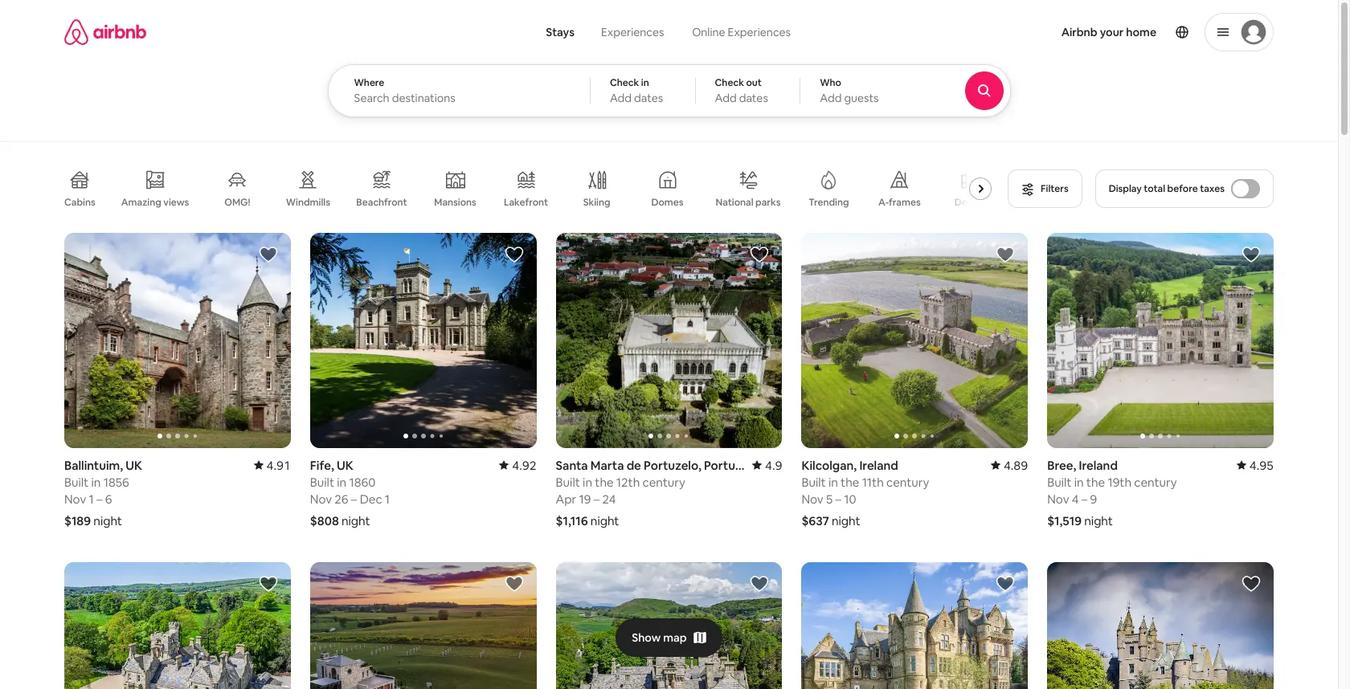 Task type: locate. For each thing, give the bounding box(es) containing it.
ireland for 11th
[[860, 458, 899, 473]]

$1,116
[[556, 513, 588, 529]]

dates inside 'check out add dates'
[[739, 91, 768, 105]]

– inside fife, uk built in 1860 nov 26 – dec 1 $808 night
[[351, 492, 357, 507]]

dates down 'experiences' button
[[634, 91, 663, 105]]

century right '11th'
[[887, 475, 930, 490]]

add to wishlist: kilcolgan, ireland image
[[996, 245, 1015, 264]]

the inside 'bree, ireland built in the 19th century nov 4 – 9 $1,519 night'
[[1087, 475, 1105, 490]]

in for fife, uk
[[337, 475, 347, 490]]

trending
[[809, 196, 849, 209]]

night
[[93, 513, 122, 529], [342, 513, 370, 529], [591, 513, 619, 529], [832, 513, 861, 529], [1085, 513, 1113, 529]]

built inside fife, uk built in 1860 nov 26 – dec 1 $808 night
[[310, 475, 334, 490]]

– right 26
[[351, 492, 357, 507]]

in up 19
[[583, 475, 592, 490]]

2 horizontal spatial add
[[820, 91, 842, 105]]

in up 26
[[337, 475, 347, 490]]

– inside kilcolgan, ireland built in the 11th century nov 5 – 10 $637 night
[[836, 492, 842, 507]]

built down fife,
[[310, 475, 334, 490]]

airbnb
[[1062, 25, 1098, 39]]

century inside 'bree, ireland built in the 19th century nov 4 – 9 $1,519 night'
[[1134, 475, 1177, 490]]

1 horizontal spatial ireland
[[1079, 458, 1118, 473]]

0 horizontal spatial 1
[[89, 492, 94, 507]]

0 horizontal spatial add to wishlist: cumbria, uk image
[[259, 575, 278, 594]]

dates inside check in add dates
[[634, 91, 663, 105]]

fife,
[[310, 458, 334, 473]]

2 1 from the left
[[385, 492, 390, 507]]

check
[[610, 76, 639, 89], [715, 76, 744, 89]]

amazing
[[121, 196, 161, 209]]

1 nov from the left
[[64, 492, 86, 507]]

4 built from the left
[[802, 475, 826, 490]]

2 built from the left
[[310, 475, 334, 490]]

4 night from the left
[[832, 513, 861, 529]]

where
[[354, 76, 384, 89]]

2 the from the left
[[841, 475, 860, 490]]

1 – from the left
[[97, 492, 103, 507]]

4.89
[[1004, 458, 1028, 473]]

built inside 'bree, ireland built in the 19th century nov 4 – 9 $1,519 night'
[[1048, 475, 1072, 490]]

1 dates from the left
[[634, 91, 663, 105]]

dates down 'out'
[[739, 91, 768, 105]]

century right 12th
[[643, 475, 686, 490]]

2 dates from the left
[[739, 91, 768, 105]]

the inside kilcolgan, ireland built in the 11th century nov 5 – 10 $637 night
[[841, 475, 860, 490]]

bree,
[[1048, 458, 1077, 473]]

built down the ballintuim,
[[64, 475, 89, 490]]

show
[[632, 631, 661, 645]]

1 horizontal spatial dates
[[739, 91, 768, 105]]

1 horizontal spatial uk
[[337, 458, 354, 473]]

century right 19th
[[1134, 475, 1177, 490]]

ireland inside kilcolgan, ireland built in the 11th century nov 5 – 10 $637 night
[[860, 458, 899, 473]]

0 horizontal spatial check
[[610, 76, 639, 89]]

night inside ballintuim, uk built in 1856 nov 1 – 6 $189 night
[[93, 513, 122, 529]]

in inside 'bree, ireland built in the 19th century nov 4 – 9 $1,519 night'
[[1074, 475, 1084, 490]]

1 experiences from the left
[[601, 25, 664, 39]]

– for 24
[[594, 492, 600, 507]]

nov left 26
[[310, 492, 332, 507]]

nov inside fife, uk built in 1860 nov 26 – dec 1 $808 night
[[310, 492, 332, 507]]

built inside ballintuim, uk built in 1856 nov 1 – 6 $189 night
[[64, 475, 89, 490]]

3 century from the left
[[1134, 475, 1177, 490]]

night down "24" at the bottom
[[591, 513, 619, 529]]

lakefront
[[504, 196, 548, 209]]

1 horizontal spatial century
[[887, 475, 930, 490]]

2 uk from the left
[[337, 458, 354, 473]]

– inside built in the 12th century apr 19 – 24 $1,116 night
[[594, 492, 600, 507]]

11th
[[862, 475, 884, 490]]

1856
[[103, 475, 129, 490]]

experiences
[[601, 25, 664, 39], [728, 25, 791, 39]]

in up 4
[[1074, 475, 1084, 490]]

uk
[[126, 458, 142, 473], [337, 458, 354, 473]]

3 built from the left
[[556, 475, 580, 490]]

1 uk from the left
[[126, 458, 142, 473]]

in
[[641, 76, 649, 89], [91, 475, 101, 490], [337, 475, 347, 490], [583, 475, 592, 490], [829, 475, 838, 490], [1074, 475, 1084, 490]]

add inside who add guests
[[820, 91, 842, 105]]

stays
[[546, 25, 575, 39]]

check down 'experiences' button
[[610, 76, 639, 89]]

kilcolgan, ireland built in the 11th century nov 5 – 10 $637 night
[[802, 458, 930, 529]]

check inside 'check out add dates'
[[715, 76, 744, 89]]

night down 26
[[342, 513, 370, 529]]

home
[[1126, 25, 1157, 39]]

2 nov from the left
[[310, 492, 332, 507]]

1 built from the left
[[64, 475, 89, 490]]

uk up '1856'
[[126, 458, 142, 473]]

add down the online experiences
[[715, 91, 737, 105]]

1 add to wishlist: cumbria, uk image from the left
[[259, 575, 278, 594]]

2 horizontal spatial the
[[1087, 475, 1105, 490]]

national
[[716, 196, 754, 209]]

– inside 'bree, ireland built in the 19th century nov 4 – 9 $1,519 night'
[[1082, 492, 1088, 507]]

century
[[643, 475, 686, 490], [887, 475, 930, 490], [1134, 475, 1177, 490]]

1 left 6
[[89, 492, 94, 507]]

who add guests
[[820, 76, 879, 105]]

add for check in add dates
[[610, 91, 632, 105]]

the
[[595, 475, 614, 490], [841, 475, 860, 490], [1087, 475, 1105, 490]]

in down the ballintuim,
[[91, 475, 101, 490]]

$808
[[310, 513, 339, 529]]

4.92 out of 5 average rating image
[[499, 458, 537, 473]]

ireland up 19th
[[1079, 458, 1118, 473]]

airbnb your home link
[[1052, 15, 1166, 49]]

built inside kilcolgan, ireland built in the 11th century nov 5 – 10 $637 night
[[802, 475, 826, 490]]

12th
[[616, 475, 640, 490]]

0 horizontal spatial ireland
[[860, 458, 899, 473]]

2 century from the left
[[887, 475, 930, 490]]

add to wishlist: cumbria, uk image
[[259, 575, 278, 594], [750, 575, 770, 594]]

what can we help you find? tab list
[[533, 16, 678, 48]]

night inside 'bree, ireland built in the 19th century nov 4 – 9 $1,519 night'
[[1085, 513, 1113, 529]]

built for built in 1856
[[64, 475, 89, 490]]

before
[[1168, 182, 1198, 195]]

the up 10
[[841, 475, 860, 490]]

ireland inside 'bree, ireland built in the 19th century nov 4 – 9 $1,519 night'
[[1079, 458, 1118, 473]]

uk right fife,
[[337, 458, 354, 473]]

1 horizontal spatial 1
[[385, 492, 390, 507]]

1 the from the left
[[595, 475, 614, 490]]

kilcolgan,
[[802, 458, 857, 473]]

5 night from the left
[[1085, 513, 1113, 529]]

4.89 out of 5 average rating image
[[991, 458, 1028, 473]]

0 horizontal spatial the
[[595, 475, 614, 490]]

ireland up '11th'
[[860, 458, 899, 473]]

group
[[64, 158, 998, 220], [64, 233, 291, 448], [310, 233, 537, 448], [556, 233, 782, 448], [802, 233, 1028, 448], [1048, 233, 1274, 448], [64, 562, 291, 690], [310, 562, 537, 690], [556, 562, 782, 690], [802, 562, 1028, 690], [1048, 562, 1274, 690]]

in down 'experiences' button
[[641, 76, 649, 89]]

in up 5
[[829, 475, 838, 490]]

built for built in the 19th century
[[1048, 475, 1072, 490]]

0 horizontal spatial dates
[[634, 91, 663, 105]]

add down 'who'
[[820, 91, 842, 105]]

4 – from the left
[[836, 492, 842, 507]]

check inside check in add dates
[[610, 76, 639, 89]]

frames
[[889, 196, 921, 209]]

ireland
[[860, 458, 899, 473], [1079, 458, 1118, 473]]

1 horizontal spatial add
[[715, 91, 737, 105]]

add to wishlist: fife, uk image
[[504, 245, 524, 264]]

add to wishlist: bree, ireland image
[[1242, 245, 1261, 264]]

– left 9
[[1082, 492, 1088, 507]]

19
[[579, 492, 591, 507]]

1 check from the left
[[610, 76, 639, 89]]

1 add from the left
[[610, 91, 632, 105]]

uk inside fife, uk built in 1860 nov 26 – dec 1 $808 night
[[337, 458, 354, 473]]

2 night from the left
[[342, 513, 370, 529]]

1 horizontal spatial check
[[715, 76, 744, 89]]

built down the kilcolgan,
[[802, 475, 826, 490]]

check out add dates
[[715, 76, 768, 105]]

0 horizontal spatial uk
[[126, 458, 142, 473]]

1 inside ballintuim, uk built in 1856 nov 1 – 6 $189 night
[[89, 492, 94, 507]]

beachfront
[[356, 196, 407, 209]]

in inside fife, uk built in 1860 nov 26 – dec 1 $808 night
[[337, 475, 347, 490]]

2 horizontal spatial century
[[1134, 475, 1177, 490]]

3 the from the left
[[1087, 475, 1105, 490]]

– right 19
[[594, 492, 600, 507]]

built
[[64, 475, 89, 490], [310, 475, 334, 490], [556, 475, 580, 490], [802, 475, 826, 490], [1048, 475, 1072, 490]]

1 horizontal spatial the
[[841, 475, 860, 490]]

the up 9
[[1087, 475, 1105, 490]]

dates
[[634, 91, 663, 105], [739, 91, 768, 105]]

experiences up check in add dates
[[601, 25, 664, 39]]

$1,519
[[1048, 513, 1082, 529]]

4 nov from the left
[[1048, 492, 1069, 507]]

add to wishlist: santa marta de portuzelo, portugal image
[[750, 245, 770, 264]]

taxes
[[1200, 182, 1225, 195]]

cabins
[[64, 196, 95, 209]]

century inside kilcolgan, ireland built in the 11th century nov 5 – 10 $637 night
[[887, 475, 930, 490]]

1 inside fife, uk built in 1860 nov 26 – dec 1 $808 night
[[385, 492, 390, 507]]

add inside 'check out add dates'
[[715, 91, 737, 105]]

1
[[89, 492, 94, 507], [385, 492, 390, 507]]

None search field
[[328, 0, 1055, 117]]

group containing amazing views
[[64, 158, 998, 220]]

in inside ballintuim, uk built in 1856 nov 1 – 6 $189 night
[[91, 475, 101, 490]]

uk for 1856
[[126, 458, 142, 473]]

0 horizontal spatial experiences
[[601, 25, 664, 39]]

built up apr
[[556, 475, 580, 490]]

1 horizontal spatial experiences
[[728, 25, 791, 39]]

Where field
[[354, 91, 564, 105]]

9
[[1090, 492, 1097, 507]]

add inside check in add dates
[[610, 91, 632, 105]]

nov
[[64, 492, 86, 507], [310, 492, 332, 507], [802, 492, 824, 507], [1048, 492, 1069, 507]]

1 ireland from the left
[[860, 458, 899, 473]]

6
[[105, 492, 112, 507]]

national parks
[[716, 196, 781, 209]]

2 check from the left
[[715, 76, 744, 89]]

4.9 out of 5 average rating image
[[752, 458, 782, 473]]

check left 'out'
[[715, 76, 744, 89]]

3 night from the left
[[591, 513, 619, 529]]

–
[[97, 492, 103, 507], [351, 492, 357, 507], [594, 492, 600, 507], [836, 492, 842, 507], [1082, 492, 1088, 507]]

views
[[163, 196, 189, 209]]

nov inside ballintuim, uk built in 1856 nov 1 – 6 $189 night
[[64, 492, 86, 507]]

nov left 5
[[802, 492, 824, 507]]

night down 6
[[93, 513, 122, 529]]

add for check out add dates
[[715, 91, 737, 105]]

5 built from the left
[[1048, 475, 1072, 490]]

in inside kilcolgan, ireland built in the 11th century nov 5 – 10 $637 night
[[829, 475, 838, 490]]

apr
[[556, 492, 576, 507]]

2 add from the left
[[715, 91, 737, 105]]

1 century from the left
[[643, 475, 686, 490]]

dates for check out add dates
[[739, 91, 768, 105]]

1 1 from the left
[[89, 492, 94, 507]]

– inside ballintuim, uk built in 1856 nov 1 – 6 $189 night
[[97, 492, 103, 507]]

26
[[335, 492, 349, 507]]

night down 10
[[832, 513, 861, 529]]

nov left 4
[[1048, 492, 1069, 507]]

2 ireland from the left
[[1079, 458, 1118, 473]]

1 right dec
[[385, 492, 390, 507]]

add down 'experiences' button
[[610, 91, 632, 105]]

built down the bree,
[[1048, 475, 1072, 490]]

guests
[[844, 91, 879, 105]]

the up "24" at the bottom
[[595, 475, 614, 490]]

3 add from the left
[[820, 91, 842, 105]]

3 – from the left
[[594, 492, 600, 507]]

1 horizontal spatial add to wishlist: cumbria, uk image
[[750, 575, 770, 594]]

4.92
[[512, 458, 537, 473]]

0 horizontal spatial century
[[643, 475, 686, 490]]

ballintuim,
[[64, 458, 123, 473]]

2 – from the left
[[351, 492, 357, 507]]

nov up $189 at the bottom
[[64, 492, 86, 507]]

– left 6
[[97, 492, 103, 507]]

3 nov from the left
[[802, 492, 824, 507]]

5 – from the left
[[1082, 492, 1088, 507]]

check in add dates
[[610, 76, 663, 105]]

0 horizontal spatial add
[[610, 91, 632, 105]]

5
[[826, 492, 833, 507]]

– right 5
[[836, 492, 842, 507]]

display total before taxes button
[[1095, 170, 1274, 208]]

add
[[610, 91, 632, 105], [715, 91, 737, 105], [820, 91, 842, 105]]

uk for 1860
[[337, 458, 354, 473]]

1 night from the left
[[93, 513, 122, 529]]

in for kilcolgan, ireland
[[829, 475, 838, 490]]

add to wishlist: clackmannanshire, uk image
[[996, 575, 1015, 594]]

uk inside ballintuim, uk built in 1856 nov 1 – 6 $189 night
[[126, 458, 142, 473]]

experiences right online
[[728, 25, 791, 39]]

night down 9
[[1085, 513, 1113, 529]]

filters button
[[1008, 170, 1082, 208]]



Task type: describe. For each thing, give the bounding box(es) containing it.
omg!
[[224, 196, 250, 209]]

display total before taxes
[[1109, 182, 1225, 195]]

stays tab panel
[[328, 64, 1055, 117]]

– for 6
[[97, 492, 103, 507]]

add to wishlist: angus, uk image
[[1242, 575, 1261, 594]]

design
[[955, 196, 986, 209]]

dec
[[360, 492, 382, 507]]

profile element
[[830, 0, 1274, 64]]

century for built in the 11th century
[[887, 475, 930, 490]]

– for dec
[[351, 492, 357, 507]]

stays button
[[533, 16, 588, 48]]

2 add to wishlist: cumbria, uk image from the left
[[750, 575, 770, 594]]

amazing views
[[121, 196, 189, 209]]

parks
[[756, 196, 781, 209]]

4.95 out of 5 average rating image
[[1237, 458, 1274, 473]]

a-
[[879, 196, 889, 209]]

nov inside 'bree, ireland built in the 19th century nov 4 – 9 $1,519 night'
[[1048, 492, 1069, 507]]

ireland for 19th
[[1079, 458, 1118, 473]]

19th
[[1108, 475, 1132, 490]]

night inside built in the 12th century apr 19 – 24 $1,116 night
[[591, 513, 619, 529]]

built inside built in the 12th century apr 19 – 24 $1,116 night
[[556, 475, 580, 490]]

fife, uk built in 1860 nov 26 – dec 1 $808 night
[[310, 458, 390, 529]]

check for check out add dates
[[715, 76, 744, 89]]

the inside built in the 12th century apr 19 – 24 $1,116 night
[[595, 475, 614, 490]]

display
[[1109, 182, 1142, 195]]

century for built in the 19th century
[[1134, 475, 1177, 490]]

24
[[602, 492, 616, 507]]

show map button
[[616, 619, 722, 658]]

1860
[[349, 475, 376, 490]]

4.95
[[1250, 458, 1274, 473]]

skiing
[[583, 196, 610, 209]]

show map
[[632, 631, 687, 645]]

ballintuim, uk built in 1856 nov 1 – 6 $189 night
[[64, 458, 142, 529]]

map
[[663, 631, 687, 645]]

10
[[844, 492, 857, 507]]

4
[[1072, 492, 1079, 507]]

online
[[692, 25, 725, 39]]

bree, ireland built in the 19th century nov 4 – 9 $1,519 night
[[1048, 458, 1177, 529]]

century inside built in the 12th century apr 19 – 24 $1,116 night
[[643, 475, 686, 490]]

online experiences link
[[678, 16, 805, 48]]

in for bree, ireland
[[1074, 475, 1084, 490]]

2 experiences from the left
[[728, 25, 791, 39]]

dates for check in add dates
[[634, 91, 663, 105]]

4.91 out of 5 average rating image
[[254, 458, 291, 473]]

$189
[[64, 513, 91, 529]]

none search field containing stays
[[328, 0, 1055, 117]]

in inside built in the 12th century apr 19 – 24 $1,116 night
[[583, 475, 592, 490]]

4.91
[[267, 458, 291, 473]]

total
[[1144, 182, 1166, 195]]

check for check in add dates
[[610, 76, 639, 89]]

night inside fife, uk built in 1860 nov 26 – dec 1 $808 night
[[342, 513, 370, 529]]

experiences button
[[588, 16, 678, 48]]

built in the 12th century apr 19 – 24 $1,116 night
[[556, 475, 686, 529]]

$637
[[802, 513, 829, 529]]

4.9
[[765, 458, 782, 473]]

built for built in 1860
[[310, 475, 334, 490]]

in inside check in add dates
[[641, 76, 649, 89]]

domes
[[651, 196, 684, 209]]

who
[[820, 76, 842, 89]]

filters
[[1041, 182, 1069, 195]]

night inside kilcolgan, ireland built in the 11th century nov 5 – 10 $637 night
[[832, 513, 861, 529]]

online experiences
[[692, 25, 791, 39]]

airbnb your home
[[1062, 25, 1157, 39]]

your
[[1100, 25, 1124, 39]]

out
[[746, 76, 762, 89]]

the for built in the 19th century
[[1087, 475, 1105, 490]]

experiences inside button
[[601, 25, 664, 39]]

built for built in the 11th century
[[802, 475, 826, 490]]

add to wishlist: ballintuim, uk image
[[259, 245, 278, 264]]

mansions
[[434, 196, 477, 209]]

in for ballintuim, uk
[[91, 475, 101, 490]]

the for built in the 11th century
[[841, 475, 860, 490]]

nov inside kilcolgan, ireland built in the 11th century nov 5 – 10 $637 night
[[802, 492, 824, 507]]

add to wishlist: cleveland, wisconsin image
[[504, 575, 524, 594]]

windmills
[[286, 196, 330, 209]]

a-frames
[[879, 196, 921, 209]]



Task type: vqa. For each thing, say whether or not it's contained in the screenshot.


